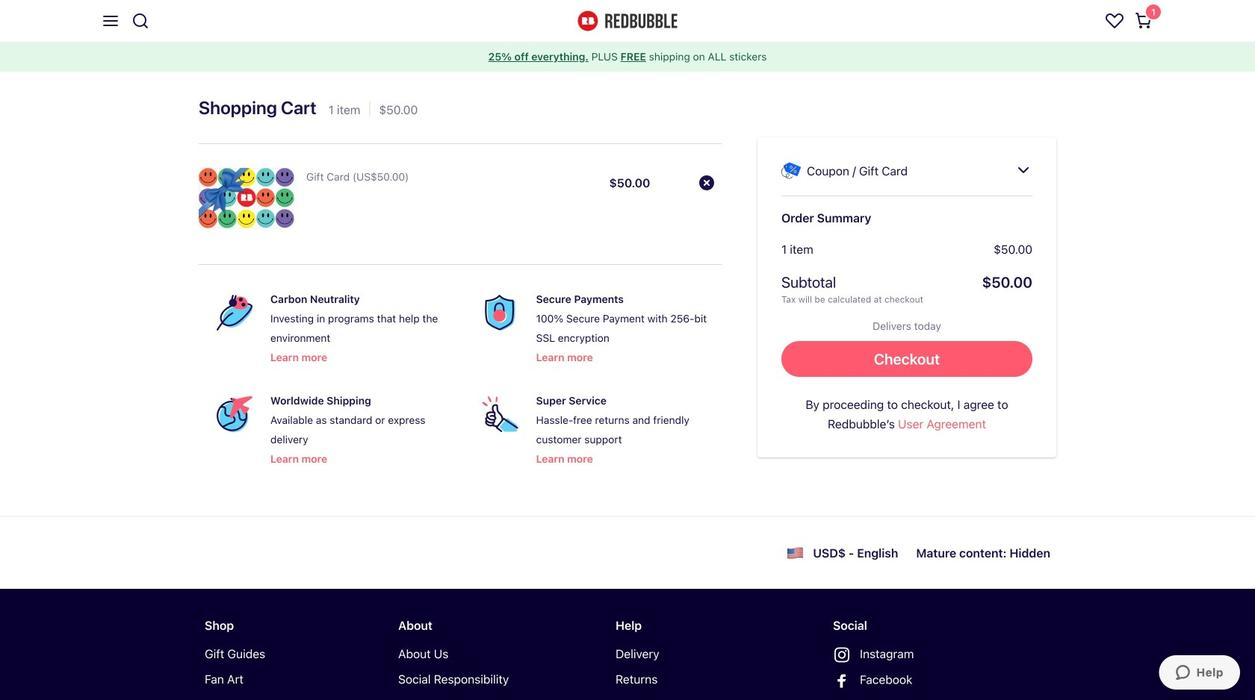 Task type: locate. For each thing, give the bounding box(es) containing it.
super service image
[[482, 397, 518, 433]]

trust signals element
[[199, 277, 722, 480]]

footer
[[0, 516, 1255, 701]]

worldwide shipping image
[[217, 397, 253, 433]]

secure payments image
[[482, 295, 518, 331]]



Task type: describe. For each thing, give the bounding box(es) containing it.
carbon neutrality image
[[217, 295, 253, 331]]

order summary element
[[758, 137, 1057, 458]]

cost summary element
[[782, 240, 1033, 306]]



Task type: vqa. For each thing, say whether or not it's contained in the screenshot.
menu containing All Kids Clothes
no



